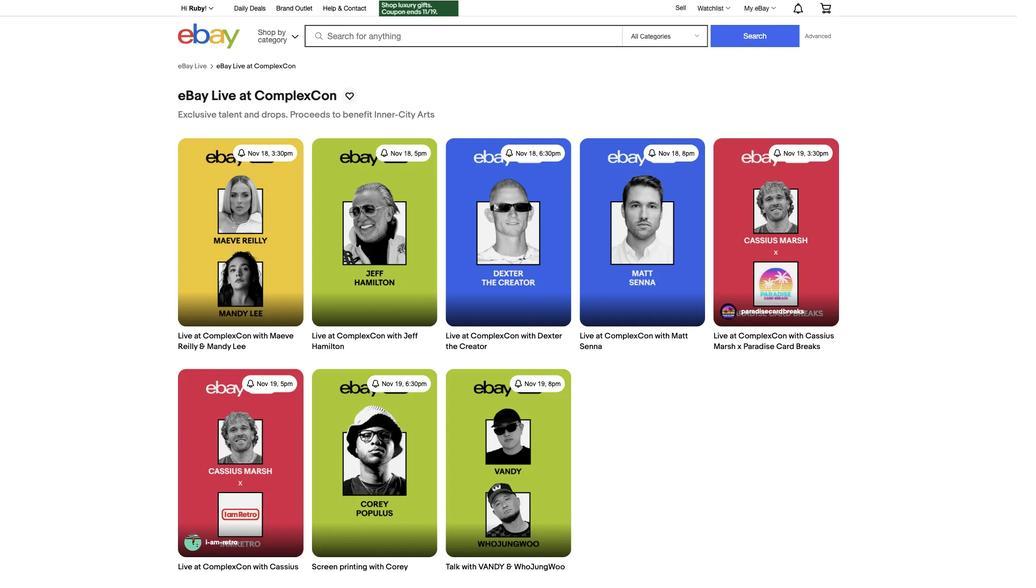 Task type: vqa. For each thing, say whether or not it's contained in the screenshot.
right 3:30pm
yes



Task type: locate. For each thing, give the bounding box(es) containing it.
live inside the live at complexcon with cassius
[[178, 562, 192, 572]]

ruby
[[189, 5, 205, 12]]

shop by category banner
[[175, 0, 839, 62]]

complexcon inside live at complexcon with jeff hamilton
[[337, 331, 385, 341]]

1 vertical spatial &
[[199, 342, 205, 352]]

at inside "live at complexcon with dexter the creator"
[[462, 331, 469, 341]]

get the coupon image
[[379, 1, 459, 16]]

paradisecardbreaks
[[741, 308, 804, 316]]

1 vertical spatial 8pm
[[548, 381, 561, 388]]

19, inside "button"
[[270, 381, 279, 388]]

with inside "live at complexcon with dexter the creator"
[[521, 331, 536, 341]]

contact
[[344, 5, 366, 12]]

senna
[[580, 342, 602, 352]]

& right reilly
[[199, 342, 205, 352]]

live inside live at complexcon with matt senna
[[580, 331, 594, 341]]

complexcon up exclusive talent and drops. proceeds to benefit inner-city arts
[[255, 88, 337, 104]]

1 horizontal spatial 8pm
[[682, 150, 695, 157]]

complexcon inside "live at complexcon with dexter the creator"
[[471, 331, 519, 341]]

complexcon down retro
[[203, 562, 251, 572]]

1 horizontal spatial cassius
[[806, 331, 834, 341]]

brand outlet link
[[276, 3, 313, 15]]

arts
[[417, 109, 435, 121]]

0 horizontal spatial 6:30pm
[[406, 381, 427, 388]]

nov
[[248, 150, 259, 157], [391, 150, 402, 157], [516, 150, 527, 157], [659, 150, 670, 157], [784, 150, 795, 157], [257, 381, 268, 388], [382, 381, 393, 388], [525, 381, 536, 388]]

nov 18, 6:30pm
[[516, 150, 561, 157]]

None submit
[[711, 25, 800, 47]]

1 horizontal spatial &
[[338, 5, 342, 12]]

4 18, from the left
[[672, 150, 681, 157]]

live up talent
[[211, 88, 236, 104]]

complexcon for live at complexcon with cassius
[[203, 562, 251, 572]]

at for live at complexcon with jeff hamilton
[[328, 331, 335, 341]]

1 horizontal spatial 3:30pm
[[807, 150, 829, 157]]

5pm inside button
[[414, 150, 427, 157]]

5pm for cassius
[[281, 381, 293, 388]]

complexcon left matt
[[605, 331, 653, 341]]

Search for anything text field
[[306, 26, 620, 46]]

complexcon inside live at complexcon with cassius marsh x paradise card breaks
[[739, 331, 787, 341]]

live up marsh
[[714, 331, 728, 341]]

nov 19, 8pm button
[[510, 375, 565, 392]]

creator
[[459, 342, 487, 352]]

6:30pm for screen printing with corey
[[406, 381, 427, 388]]

paradise
[[744, 342, 775, 352]]

0 horizontal spatial &
[[199, 342, 205, 352]]

i-
[[206, 538, 210, 547]]

& right help
[[338, 5, 342, 12]]

0 horizontal spatial cassius
[[270, 562, 299, 572]]

live up "exclusive"
[[195, 62, 207, 70]]

live up reilly
[[178, 331, 192, 341]]

i-am-retro link
[[184, 534, 238, 551]]

complexcon for live at complexcon with dexter the creator
[[471, 331, 519, 341]]

5pm
[[414, 150, 427, 157], [281, 381, 293, 388]]

3:30pm
[[272, 150, 293, 157], [807, 150, 829, 157]]

complexcon up mandy
[[203, 331, 251, 341]]

with inside live at complexcon with jeff hamilton
[[387, 331, 402, 341]]

proceeds
[[290, 109, 330, 121]]

1 vertical spatial cassius
[[270, 562, 299, 572]]

2 vertical spatial &
[[507, 562, 512, 572]]

at
[[247, 62, 253, 70], [239, 88, 252, 104], [194, 331, 201, 341], [328, 331, 335, 341], [596, 331, 603, 341], [462, 331, 469, 341], [730, 331, 737, 341], [194, 562, 201, 572]]

live up senna
[[580, 331, 594, 341]]

live inside live at complexcon with maeve reilly & mandy lee
[[178, 331, 192, 341]]

help
[[323, 5, 336, 12]]

nov inside "button"
[[257, 381, 268, 388]]

0 horizontal spatial 5pm
[[281, 381, 293, 388]]

complexcon inside live at complexcon with maeve reilly & mandy lee
[[203, 331, 251, 341]]

19, for live at complexcon with cassius marsh x paradise card breaks
[[797, 150, 806, 157]]

my
[[744, 4, 753, 12]]

0 vertical spatial 5pm
[[414, 150, 427, 157]]

live at complexcon with cassius
[[178, 562, 299, 572]]

18,
[[261, 150, 270, 157], [404, 150, 413, 157], [529, 150, 538, 157], [672, 150, 681, 157]]

6:30pm
[[540, 150, 561, 157], [406, 381, 427, 388]]

1 horizontal spatial 6:30pm
[[540, 150, 561, 157]]

3:30pm inside nov 19, 3:30pm button
[[807, 150, 829, 157]]

live inside "live at complexcon with dexter the creator"
[[446, 331, 460, 341]]

live up the on the bottom left of page
[[446, 331, 460, 341]]

19,
[[797, 150, 806, 157], [270, 381, 279, 388], [395, 381, 404, 388], [538, 381, 547, 388]]

brand outlet
[[276, 5, 313, 12]]

cassius left screen
[[270, 562, 299, 572]]

live down i am retro icon
[[178, 562, 192, 572]]

5pm for jeff
[[414, 150, 427, 157]]

3 18, from the left
[[529, 150, 538, 157]]

6:30pm inside the nov 18, 6:30pm 'button'
[[540, 150, 561, 157]]

0 horizontal spatial 3:30pm
[[272, 150, 293, 157]]

complexcon up hamilton
[[337, 331, 385, 341]]

shop by category button
[[253, 24, 301, 46]]

live at complexcon with matt senna link
[[580, 138, 705, 352]]

complexcon inside the live at complexcon with cassius
[[203, 562, 251, 572]]

help & contact
[[323, 5, 366, 12]]

0 vertical spatial 8pm
[[682, 150, 695, 157]]

sell link
[[671, 4, 691, 11]]

ebay live
[[178, 62, 207, 70]]

1 vertical spatial 6:30pm
[[406, 381, 427, 388]]

with inside live at complexcon with maeve reilly & mandy lee
[[253, 331, 268, 341]]

1 horizontal spatial 5pm
[[414, 150, 427, 157]]

benefit
[[343, 109, 372, 121]]

at inside live at complexcon with cassius marsh x paradise card breaks
[[730, 331, 737, 341]]

ebay live at complexcon link
[[216, 62, 296, 70]]

with inside live at complexcon with cassius marsh x paradise card breaks
[[789, 331, 804, 341]]

live at complexcon with maeve reilly & mandy lee link
[[178, 138, 303, 352]]

printing
[[340, 562, 367, 572]]

complexcon up paradise
[[739, 331, 787, 341]]

ebay live at complexcon up and
[[178, 88, 337, 104]]

complexcon up creator
[[471, 331, 519, 341]]

live for live at complexcon with cassius
[[178, 562, 192, 572]]

0 vertical spatial ebay live at complexcon
[[216, 62, 296, 70]]

live for live at complexcon with matt senna
[[580, 331, 594, 341]]

live right ebay live link
[[233, 62, 245, 70]]

& right vandy
[[507, 562, 512, 572]]

with inside the live at complexcon with cassius
[[253, 562, 268, 572]]

at inside the live at complexcon with cassius
[[194, 562, 201, 572]]

at inside live at complexcon with maeve reilly & mandy lee
[[194, 331, 201, 341]]

ebay live at complexcon
[[216, 62, 296, 70], [178, 88, 337, 104]]

complexcon down category at the left of page
[[254, 62, 296, 70]]

i am retro image
[[184, 534, 201, 551]]

at inside live at complexcon with matt senna
[[596, 331, 603, 341]]

by
[[278, 28, 286, 36]]

live up hamilton
[[312, 331, 326, 341]]

at for live at complexcon with cassius
[[194, 562, 201, 572]]

complexcon
[[254, 62, 296, 70], [255, 88, 337, 104], [203, 331, 251, 341], [337, 331, 385, 341], [605, 331, 653, 341], [471, 331, 519, 341], [739, 331, 787, 341], [203, 562, 251, 572]]

live inside live at complexcon with cassius marsh x paradise card breaks
[[714, 331, 728, 341]]

0 vertical spatial cassius
[[806, 331, 834, 341]]

nov 18, 8pm
[[659, 150, 695, 157]]

paradisecardbreaks link
[[720, 303, 804, 320]]

1 3:30pm from the left
[[272, 150, 293, 157]]

5pm down arts
[[414, 150, 427, 157]]

cassius up breaks
[[806, 331, 834, 341]]

6:30pm inside nov 19, 6:30pm button
[[406, 381, 427, 388]]

live at complexcon with jeff hamilton
[[312, 331, 418, 352]]

none submit inside shop by category banner
[[711, 25, 800, 47]]

nov for live at complexcon with cassius
[[257, 381, 268, 388]]

5pm inside "button"
[[281, 381, 293, 388]]

dexter
[[538, 331, 562, 341]]

outlet
[[295, 5, 313, 12]]

3:30pm for maeve
[[272, 150, 293, 157]]

nov for screen printing with corey
[[382, 381, 393, 388]]

live at complexcon with cassius marsh x paradise card breaks
[[714, 331, 834, 352]]

live at complexcon with maeve reilly & mandy lee
[[178, 331, 294, 352]]

6:30pm for live at complexcon with dexter the creator
[[540, 150, 561, 157]]

& inside live at complexcon with maeve reilly & mandy lee
[[199, 342, 205, 352]]

maeve
[[270, 331, 294, 341]]

x
[[738, 342, 742, 352]]

3:30pm inside nov 18, 3:30pm button
[[272, 150, 293, 157]]

at inside live at complexcon with jeff hamilton
[[328, 331, 335, 341]]

nov 18, 5pm button
[[376, 145, 431, 162]]

0 vertical spatial 6:30pm
[[540, 150, 561, 157]]

at for live at complexcon with dexter the creator
[[462, 331, 469, 341]]

daily
[[234, 5, 248, 12]]

at for live at complexcon with matt senna
[[596, 331, 603, 341]]

0 vertical spatial &
[[338, 5, 342, 12]]

1 18, from the left
[[261, 150, 270, 157]]

inner-
[[374, 109, 399, 121]]

with for live at complexcon with cassius
[[253, 562, 268, 572]]

the
[[446, 342, 458, 352]]

0 horizontal spatial 8pm
[[548, 381, 561, 388]]

18, for matt
[[672, 150, 681, 157]]

complexcon for live at complexcon with maeve reilly & mandy lee
[[203, 331, 251, 341]]

advanced
[[805, 33, 831, 39]]

8pm
[[682, 150, 695, 157], [548, 381, 561, 388]]

cassius inside live at complexcon with cassius marsh x paradise card breaks
[[806, 331, 834, 341]]

live
[[195, 62, 207, 70], [233, 62, 245, 70], [211, 88, 236, 104], [178, 331, 192, 341], [312, 331, 326, 341], [580, 331, 594, 341], [446, 331, 460, 341], [714, 331, 728, 341], [178, 562, 192, 572]]

2 18, from the left
[[404, 150, 413, 157]]

sell
[[676, 4, 686, 11]]

cassius inside the live at complexcon with cassius
[[270, 562, 299, 572]]

nov inside 'button'
[[516, 150, 527, 157]]

with inside live at complexcon with matt senna
[[655, 331, 670, 341]]

1 vertical spatial 5pm
[[281, 381, 293, 388]]

nov for live at complexcon with matt senna
[[659, 150, 670, 157]]

live inside live at complexcon with jeff hamilton
[[312, 331, 326, 341]]

2 3:30pm from the left
[[807, 150, 829, 157]]

at for live at complexcon with cassius marsh x paradise card breaks
[[730, 331, 737, 341]]

2 horizontal spatial &
[[507, 562, 512, 572]]

paradisecardbreaks image
[[720, 303, 737, 320]]

with
[[253, 331, 268, 341], [387, 331, 402, 341], [655, 331, 670, 341], [521, 331, 536, 341], [789, 331, 804, 341], [253, 562, 268, 572], [369, 562, 384, 572], [462, 562, 477, 572]]

&
[[338, 5, 342, 12], [199, 342, 205, 352], [507, 562, 512, 572]]

ebay live at complexcon down category at the left of page
[[216, 62, 296, 70]]

help & contact link
[[323, 3, 366, 15]]

live at complexcon with dexter the creator link
[[446, 138, 571, 352]]

nov for live at complexcon with cassius marsh x paradise card breaks
[[784, 150, 795, 157]]

18, inside 'button'
[[529, 150, 538, 157]]

5pm down maeve
[[281, 381, 293, 388]]

complexcon inside live at complexcon with matt senna
[[605, 331, 653, 341]]

my ebay
[[744, 4, 769, 12]]



Task type: describe. For each thing, give the bounding box(es) containing it.
retro
[[222, 538, 238, 547]]

card
[[776, 342, 794, 352]]

19, for screen printing with corey
[[395, 381, 404, 388]]

jeff
[[404, 331, 418, 341]]

with for live at complexcon with matt senna
[[655, 331, 670, 341]]

nov for live at complexcon with jeff hamilton
[[391, 150, 402, 157]]

18, for dexter
[[529, 150, 538, 157]]

ebay live link
[[178, 62, 207, 70]]

nov for live at complexcon with maeve reilly & mandy lee
[[248, 150, 259, 157]]

advanced link
[[800, 25, 837, 47]]

nov 19, 8pm
[[525, 381, 561, 388]]

matt
[[672, 331, 688, 341]]

8pm for whojungwoo
[[548, 381, 561, 388]]

drops.
[[262, 109, 288, 121]]

nov for live at complexcon with dexter the creator
[[516, 150, 527, 157]]

18, for maeve
[[261, 150, 270, 157]]

shop
[[258, 28, 276, 36]]

at for live at complexcon with maeve reilly & mandy lee
[[194, 331, 201, 341]]

nov for talk with vandy & whojungwoo
[[525, 381, 536, 388]]

nov 19, 6:30pm
[[382, 381, 427, 388]]

nov 19, 6:30pm button
[[367, 375, 431, 392]]

complexcon for live at complexcon with cassius marsh x paradise card breaks
[[739, 331, 787, 341]]

live at complexcon with dexter the creator
[[446, 331, 562, 352]]

cassius for live at complexcon with cassius marsh x paradise card breaks
[[806, 331, 834, 341]]

live for live at complexcon with jeff hamilton
[[312, 331, 326, 341]]

nov 19, 5pm
[[257, 381, 293, 388]]

nov 19, 5pm button
[[242, 375, 297, 392]]

exclusive talent and drops. proceeds to benefit inner-city arts
[[178, 109, 435, 121]]

nov 18, 3:30pm button
[[233, 145, 297, 162]]

live for live at complexcon with dexter the creator
[[446, 331, 460, 341]]

18, for jeff
[[404, 150, 413, 157]]

account navigation
[[175, 0, 839, 18]]

your shopping cart image
[[820, 3, 832, 13]]

to
[[332, 109, 341, 121]]

vandy
[[478, 562, 505, 572]]

with for live at complexcon with cassius marsh x paradise card breaks
[[789, 331, 804, 341]]

brand
[[276, 5, 294, 12]]

8pm for matt
[[682, 150, 695, 157]]

watchlist
[[698, 4, 724, 12]]

19, for live at complexcon with cassius
[[270, 381, 279, 388]]

hamilton
[[312, 342, 344, 352]]

and
[[244, 109, 260, 121]]

exclusive
[[178, 109, 217, 121]]

19, for talk with vandy & whojungwoo
[[538, 381, 547, 388]]

talk with vandy & whojungwoo link
[[446, 369, 571, 572]]

nov 18, 6:30pm button
[[501, 145, 565, 162]]

i-am-retro
[[206, 538, 238, 547]]

daily deals
[[234, 5, 266, 12]]

complexcon for live at complexcon with jeff hamilton
[[337, 331, 385, 341]]

breaks
[[796, 342, 821, 352]]

with for live at complexcon with jeff hamilton
[[387, 331, 402, 341]]

talk
[[446, 562, 460, 572]]

3:30pm for cassius
[[807, 150, 829, 157]]

ebay inside my ebay link
[[755, 4, 769, 12]]

corey
[[386, 562, 408, 572]]

lee
[[233, 342, 246, 352]]

talent
[[219, 109, 242, 121]]

!
[[205, 5, 207, 12]]

nov 18, 8pm button
[[644, 145, 699, 162]]

talk with vandy & whojungwoo
[[446, 562, 565, 572]]

nov 19, 3:30pm button
[[769, 145, 833, 162]]

complexcon for live at complexcon with matt senna
[[605, 331, 653, 341]]

shop by category
[[258, 28, 287, 44]]

1 vertical spatial ebay live at complexcon
[[178, 88, 337, 104]]

reilly
[[178, 342, 198, 352]]

screen printing with corey
[[312, 562, 408, 572]]

watchlist link
[[692, 2, 735, 14]]

nov 18, 5pm
[[391, 150, 427, 157]]

deals
[[250, 5, 266, 12]]

my ebay link
[[739, 2, 781, 14]]

screen printing with corey link
[[312, 369, 437, 572]]

nov 18, 3:30pm
[[248, 150, 293, 157]]

cassius for live at complexcon with cassius
[[270, 562, 299, 572]]

live for live at complexcon with maeve reilly & mandy lee
[[178, 331, 192, 341]]

with for live at complexcon with dexter the creator
[[521, 331, 536, 341]]

whojungwoo
[[514, 562, 565, 572]]

with inside screen printing with corey
[[369, 562, 384, 572]]

live at complexcon with matt senna
[[580, 331, 688, 352]]

& inside help & contact link
[[338, 5, 342, 12]]

& inside talk with vandy & whojungwoo link
[[507, 562, 512, 572]]

mandy
[[207, 342, 231, 352]]

with for live at complexcon with maeve reilly & mandy lee
[[253, 331, 268, 341]]

marsh
[[714, 342, 736, 352]]

am-
[[210, 538, 222, 547]]

city
[[399, 109, 415, 121]]

category
[[258, 35, 287, 44]]

screen
[[312, 562, 338, 572]]

live for live at complexcon with cassius marsh x paradise card breaks
[[714, 331, 728, 341]]

hi ruby !
[[181, 5, 207, 12]]

nov 19, 3:30pm
[[784, 150, 829, 157]]

live at complexcon with jeff hamilton link
[[312, 138, 437, 352]]

daily deals link
[[234, 3, 266, 15]]

hi
[[181, 5, 187, 12]]



